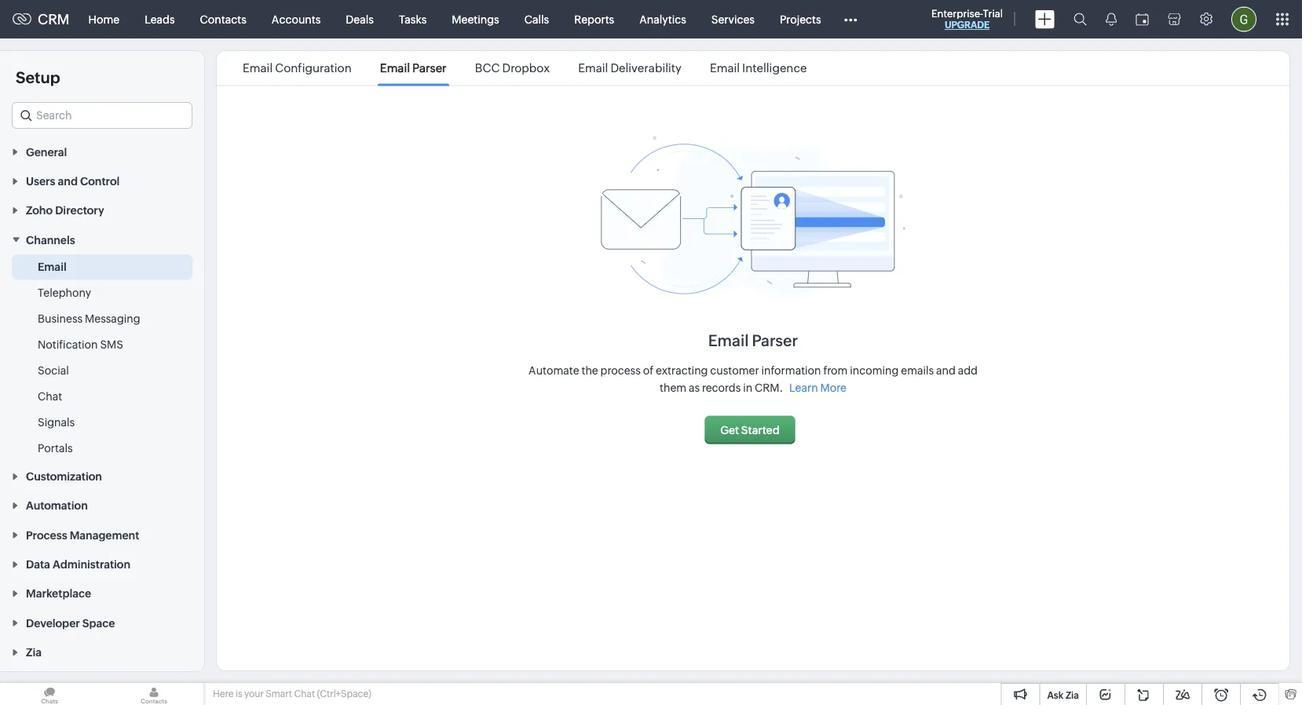 Task type: locate. For each thing, give the bounding box(es) containing it.
email parser up customer
[[709, 332, 799, 350]]

get
[[721, 424, 740, 437]]

zoho directory
[[26, 204, 104, 217]]

dropbox
[[502, 61, 550, 75]]

portals link
[[38, 440, 73, 456]]

parser
[[413, 61, 447, 75], [752, 332, 799, 350]]

contacts
[[200, 13, 247, 26]]

tasks link
[[387, 0, 439, 38]]

is
[[236, 689, 242, 700]]

0 vertical spatial email parser
[[380, 61, 447, 75]]

incoming
[[850, 364, 899, 377]]

chat right "smart"
[[294, 689, 315, 700]]

automate the process of extracting customer information from incoming emails and add them as records in crm.
[[529, 364, 978, 394]]

bcc dropbox
[[475, 61, 550, 75]]

1 vertical spatial and
[[937, 364, 956, 377]]

email down channels
[[38, 260, 67, 273]]

email left configuration
[[243, 61, 273, 75]]

email down reports link
[[579, 61, 608, 75]]

of
[[643, 364, 654, 377]]

deliverability
[[611, 61, 682, 75]]

business messaging link
[[38, 311, 140, 326]]

email for "email parser" link
[[380, 61, 410, 75]]

0 vertical spatial zia
[[26, 646, 42, 659]]

1 horizontal spatial and
[[937, 364, 956, 377]]

users and control button
[[0, 166, 204, 195]]

signals element
[[1097, 0, 1127, 39]]

analytics
[[640, 13, 687, 26]]

projects
[[780, 13, 822, 26]]

smart
[[266, 689, 292, 700]]

chat down social
[[38, 390, 62, 403]]

signals image
[[1106, 13, 1117, 26]]

process
[[601, 364, 641, 377]]

accounts
[[272, 13, 321, 26]]

process
[[26, 529, 67, 542]]

telephony
[[38, 286, 91, 299]]

email parser
[[380, 61, 447, 75], [709, 332, 799, 350]]

crm
[[38, 11, 70, 27]]

0 horizontal spatial parser
[[413, 61, 447, 75]]

and
[[58, 175, 78, 188], [937, 364, 956, 377]]

0 horizontal spatial zia
[[26, 646, 42, 659]]

accounts link
[[259, 0, 333, 38]]

customer
[[711, 364, 760, 377]]

home link
[[76, 0, 132, 38]]

email
[[243, 61, 273, 75], [380, 61, 410, 75], [579, 61, 608, 75], [710, 61, 740, 75], [38, 260, 67, 273], [709, 332, 749, 350]]

1 vertical spatial chat
[[294, 689, 315, 700]]

1 horizontal spatial zia
[[1066, 690, 1080, 701]]

0 horizontal spatial email parser
[[380, 61, 447, 75]]

data administration
[[26, 558, 130, 571]]

and left add
[[937, 364, 956, 377]]

create menu image
[[1036, 10, 1055, 29]]

zia inside dropdown button
[[26, 646, 42, 659]]

customization button
[[0, 462, 204, 491]]

calendar image
[[1136, 13, 1150, 26]]

directory
[[55, 204, 104, 217]]

zia down developer
[[26, 646, 42, 659]]

parser down tasks at the left of page
[[413, 61, 447, 75]]

process management button
[[0, 520, 204, 550]]

email configuration
[[243, 61, 352, 75]]

learn more
[[790, 382, 847, 394]]

email down services "link"
[[710, 61, 740, 75]]

email down 'tasks' link
[[380, 61, 410, 75]]

zia right ask
[[1066, 690, 1080, 701]]

deals
[[346, 13, 374, 26]]

None field
[[12, 102, 193, 129]]

telephony link
[[38, 285, 91, 300]]

crm.
[[755, 382, 784, 394]]

0 vertical spatial parser
[[413, 61, 447, 75]]

(ctrl+space)
[[317, 689, 371, 700]]

automation
[[26, 500, 88, 512]]

1 vertical spatial parser
[[752, 332, 799, 350]]

bcc dropbox link
[[473, 61, 553, 75]]

1 horizontal spatial email parser
[[709, 332, 799, 350]]

setup
[[16, 68, 60, 86]]

marketplace
[[26, 588, 91, 600]]

enterprise-
[[932, 7, 984, 19]]

business messaging
[[38, 312, 140, 325]]

email deliverability
[[579, 61, 682, 75]]

leads
[[145, 13, 175, 26]]

tasks
[[399, 13, 427, 26]]

chat
[[38, 390, 62, 403], [294, 689, 315, 700]]

enterprise-trial upgrade
[[932, 7, 1003, 30]]

0 vertical spatial and
[[58, 175, 78, 188]]

records
[[702, 382, 741, 394]]

parser up information
[[752, 332, 799, 350]]

meetings
[[452, 13, 500, 26]]

email intelligence
[[710, 61, 807, 75]]

get started
[[721, 424, 780, 437]]

0 vertical spatial chat
[[38, 390, 62, 403]]

general
[[26, 146, 67, 158]]

email parser down tasks at the left of page
[[380, 61, 447, 75]]

email parser inside list
[[380, 61, 447, 75]]

profile image
[[1232, 7, 1257, 32]]

and right users
[[58, 175, 78, 188]]

as
[[689, 382, 700, 394]]

data administration button
[[0, 550, 204, 579]]

0 horizontal spatial chat
[[38, 390, 62, 403]]

deals link
[[333, 0, 387, 38]]

bcc
[[475, 61, 500, 75]]

ask zia
[[1048, 690, 1080, 701]]

list containing email configuration
[[229, 51, 822, 85]]

get started button
[[705, 416, 796, 444]]

email intelligence link
[[708, 61, 810, 75]]

list
[[229, 51, 822, 85]]

0 horizontal spatial and
[[58, 175, 78, 188]]

data
[[26, 558, 50, 571]]

general button
[[0, 137, 204, 166]]

email parser link
[[378, 61, 449, 75]]



Task type: describe. For each thing, give the bounding box(es) containing it.
in
[[744, 382, 753, 394]]

meetings link
[[439, 0, 512, 38]]

notification
[[38, 338, 98, 351]]

users
[[26, 175, 55, 188]]

zoho
[[26, 204, 53, 217]]

channels
[[26, 234, 75, 246]]

marketplace button
[[0, 579, 204, 608]]

portals
[[38, 442, 73, 454]]

services
[[712, 13, 755, 26]]

contacts link
[[187, 0, 259, 38]]

home
[[88, 13, 120, 26]]

chats image
[[0, 684, 99, 706]]

email configuration link
[[240, 61, 354, 75]]

social
[[38, 364, 69, 377]]

search image
[[1074, 13, 1088, 26]]

Search text field
[[13, 103, 192, 128]]

sms
[[100, 338, 123, 351]]

developer space
[[26, 617, 115, 630]]

configuration
[[275, 61, 352, 75]]

trial
[[984, 7, 1003, 19]]

Other Modules field
[[834, 7, 868, 32]]

email for email intelligence link
[[710, 61, 740, 75]]

email up customer
[[709, 332, 749, 350]]

email for the email configuration link
[[243, 61, 273, 75]]

and inside automate the process of extracting customer information from incoming emails and add them as records in crm.
[[937, 364, 956, 377]]

1 vertical spatial zia
[[1066, 690, 1080, 701]]

crm link
[[13, 11, 70, 27]]

notification sms
[[38, 338, 123, 351]]

email deliverability link
[[576, 61, 684, 75]]

add
[[958, 364, 978, 377]]

management
[[70, 529, 139, 542]]

the
[[582, 364, 599, 377]]

control
[[80, 175, 120, 188]]

automate
[[529, 364, 580, 377]]

space
[[82, 617, 115, 630]]

intelligence
[[743, 61, 807, 75]]

reports link
[[562, 0, 627, 38]]

automation button
[[0, 491, 204, 520]]

zia button
[[0, 638, 204, 667]]

here is your smart chat (ctrl+space)
[[213, 689, 371, 700]]

business
[[38, 312, 83, 325]]

extracting
[[656, 364, 708, 377]]

customization
[[26, 470, 102, 483]]

leads link
[[132, 0, 187, 38]]

profile element
[[1223, 0, 1267, 38]]

create menu element
[[1026, 0, 1065, 38]]

1 vertical spatial email parser
[[709, 332, 799, 350]]

calls
[[525, 13, 549, 26]]

started
[[742, 424, 780, 437]]

reports
[[575, 13, 615, 26]]

chat inside channels region
[[38, 390, 62, 403]]

email inside channels region
[[38, 260, 67, 273]]

channels region
[[0, 254, 204, 462]]

users and control
[[26, 175, 120, 188]]

analytics link
[[627, 0, 699, 38]]

more
[[821, 382, 847, 394]]

projects link
[[768, 0, 834, 38]]

your
[[244, 689, 264, 700]]

messaging
[[85, 312, 140, 325]]

information
[[762, 364, 822, 377]]

ask
[[1048, 690, 1064, 701]]

developer
[[26, 617, 80, 630]]

search element
[[1065, 0, 1097, 39]]

and inside dropdown button
[[58, 175, 78, 188]]

zoho directory button
[[0, 195, 204, 225]]

administration
[[53, 558, 130, 571]]

social link
[[38, 363, 69, 378]]

contacts image
[[105, 684, 204, 706]]

from
[[824, 364, 848, 377]]

1 horizontal spatial parser
[[752, 332, 799, 350]]

signals link
[[38, 414, 75, 430]]

process management
[[26, 529, 139, 542]]

email link
[[38, 259, 67, 275]]

email for email deliverability link
[[579, 61, 608, 75]]

here
[[213, 689, 234, 700]]

calls link
[[512, 0, 562, 38]]

upgrade
[[945, 20, 990, 30]]

notification sms link
[[38, 337, 123, 352]]

signals
[[38, 416, 75, 429]]

developer space button
[[0, 608, 204, 638]]

chat link
[[38, 388, 62, 404]]

channels button
[[0, 225, 204, 254]]

1 horizontal spatial chat
[[294, 689, 315, 700]]

learn
[[790, 382, 819, 394]]

emails
[[902, 364, 934, 377]]



Task type: vqa. For each thing, say whether or not it's contained in the screenshot.
INFORMATION at the bottom right
yes



